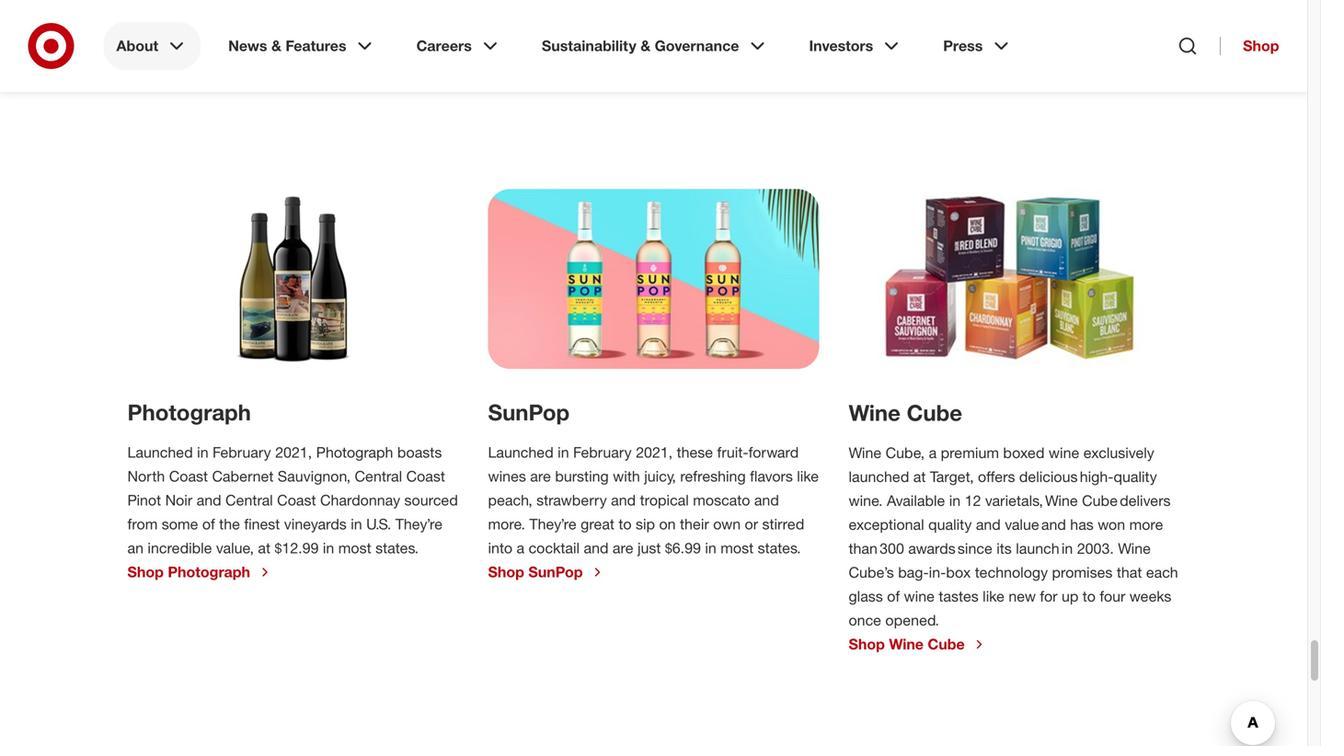Task type: locate. For each thing, give the bounding box(es) containing it.
2 horizontal spatial &
[[641, 37, 651, 55]]

are right wines
[[531, 468, 551, 486]]

1 horizontal spatial a
[[929, 444, 937, 462]]

1 horizontal spatial wine
[[1049, 444, 1080, 462]]

& right jingle
[[575, 41, 585, 59]]

central
[[355, 468, 402, 486], [226, 492, 273, 510]]

1 february from the left
[[213, 444, 271, 462]]

1 horizontal spatial quality
[[1114, 468, 1158, 486]]

sunpop up wines
[[488, 399, 570, 426]]

states.
[[376, 540, 419, 558], [758, 540, 801, 558]]

each
[[1147, 564, 1179, 582]]

2021, inside launched in february 2021, these fruit-forward wines are bursting with juicy, refreshing flavors like peach, strawberry and tropical moscato and more. they're great to sip on their own or stirred into a cocktail and are just $6.99 in most states. shop sunpop
[[636, 444, 673, 462]]

2 february from the left
[[574, 444, 632, 462]]

shop jingle & mingle link
[[488, 41, 658, 59]]

0 horizontal spatial states.
[[376, 540, 419, 558]]

& right news
[[272, 37, 282, 55]]

launched inside launched in february 2021, these fruit-forward wines are bursting with juicy, refreshing flavors like peach, strawberry and tropical moscato and more. they're great to sip on their own or stirred into a cocktail and are just $6.99 in most states. shop sunpop
[[488, 444, 554, 462]]

0 horizontal spatial to
[[619, 516, 632, 534]]

2021, for photograph
[[275, 444, 312, 462]]

exclusively
[[1084, 444, 1155, 462]]

2 most from the left
[[721, 540, 754, 558]]

1 most from the left
[[339, 540, 372, 558]]

1 vertical spatial photograph
[[316, 444, 393, 462]]

1 vertical spatial of
[[888, 588, 900, 606]]

wine up delicious high- at the bottom
[[1049, 444, 1080, 462]]

sauvignon,
[[278, 468, 351, 486]]

and
[[197, 492, 221, 510], [611, 492, 636, 510], [755, 492, 780, 510], [977, 516, 1001, 534], [584, 540, 609, 558]]

launched up wines
[[488, 444, 554, 462]]

cube up the cube,
[[907, 400, 963, 426]]

careers link
[[404, 22, 514, 70]]

2021,
[[275, 444, 312, 462], [636, 444, 673, 462]]

they're up cocktail
[[530, 516, 577, 534]]

$6.99
[[665, 540, 701, 558]]

the
[[219, 516, 240, 534]]

1 vertical spatial wine
[[904, 588, 935, 606]]

at up available
[[914, 468, 926, 486]]

0 vertical spatial a
[[929, 444, 937, 462]]

february up cabernet
[[213, 444, 271, 462]]

0 vertical spatial of
[[202, 516, 215, 534]]

at inside the launched in february 2021, photograph boasts north coast cabernet sauvignon, central coast pinot noir and central coast chardonnay sourced from some of the finest vineyards in u.s. they're an incredible value, at $12.99 in most states. shop photograph
[[258, 540, 271, 558]]

launched up north
[[127, 444, 193, 462]]

premium
[[941, 444, 1000, 462]]

photograph up sauvignon,
[[316, 444, 393, 462]]

1 vertical spatial are
[[613, 540, 634, 558]]

shop sunpop link
[[488, 564, 605, 582]]

1 horizontal spatial &
[[575, 41, 585, 59]]

flavors
[[750, 468, 793, 486]]

quality up awards since
[[929, 516, 972, 534]]

like
[[797, 468, 819, 486], [983, 588, 1005, 606]]

just
[[638, 540, 661, 558]]

wine down opened.
[[890, 636, 924, 654]]

new
[[1009, 588, 1037, 606]]

in up some
[[197, 444, 209, 462]]

more.
[[488, 516, 526, 534]]

awards since
[[909, 540, 993, 558]]

to
[[619, 516, 632, 534], [1083, 588, 1096, 606]]

boxed
[[1004, 444, 1045, 462]]

and down 12
[[977, 516, 1001, 534]]

1 vertical spatial quality
[[929, 516, 972, 534]]

wine up launched
[[849, 444, 882, 462]]

shop inside wine cube, a premium boxed wine exclusively launched at target, offers delicious high-quality wine. available in 12 varietals, wine cube delivers exceptional quality and value and has won more than 300 awards since its launch in 2003. wine cube's bag-in-box technology promises that each glass of wine tastes like new for up to four weeks once opened. shop wine cube
[[849, 636, 886, 654]]

0 horizontal spatial central
[[226, 492, 273, 510]]

0 vertical spatial central
[[355, 468, 402, 486]]

0 horizontal spatial february
[[213, 444, 271, 462]]

in
[[197, 444, 209, 462], [558, 444, 569, 462], [950, 492, 961, 510], [351, 516, 362, 534], [323, 540, 334, 558], [705, 540, 717, 558]]

1 vertical spatial a
[[517, 540, 525, 558]]

0 horizontal spatial like
[[797, 468, 819, 486]]

cube down opened.
[[928, 636, 965, 654]]

photograph down value,
[[168, 564, 250, 582]]

of right glass
[[888, 588, 900, 606]]

1 launched from the left
[[127, 444, 193, 462]]

investors
[[810, 37, 874, 55]]

1 vertical spatial at
[[258, 540, 271, 558]]

an
[[127, 540, 144, 558]]

1 horizontal spatial most
[[721, 540, 754, 558]]

2003.
[[1078, 540, 1115, 558]]

features
[[286, 37, 347, 55]]

0 horizontal spatial &
[[272, 37, 282, 55]]

a right into
[[517, 540, 525, 558]]

north
[[127, 468, 165, 486]]

0 vertical spatial quality
[[1114, 468, 1158, 486]]

0 horizontal spatial launched
[[127, 444, 193, 462]]

noir
[[165, 492, 193, 510]]

most
[[339, 540, 372, 558], [721, 540, 754, 558]]

cube inside wine cube, a premium boxed wine exclusively launched at target, offers delicious high-quality wine. available in 12 varietals, wine cube delivers exceptional quality and value and has won more than 300 awards since its launch in 2003. wine cube's bag-in-box technology promises that each glass of wine tastes like new for up to four weeks once opened. shop wine cube
[[928, 636, 965, 654]]

of inside the launched in february 2021, photograph boasts north coast cabernet sauvignon, central coast pinot noir and central coast chardonnay sourced from some of the finest vineyards in u.s. they're an incredible value, at $12.99 in most states. shop photograph
[[202, 516, 215, 534]]

for
[[1041, 588, 1058, 606]]

0 horizontal spatial of
[[202, 516, 215, 534]]

into
[[488, 540, 513, 558]]

tastes
[[939, 588, 979, 606]]

bag-
[[899, 564, 929, 582]]

2 2021, from the left
[[636, 444, 673, 462]]

2 horizontal spatial coast
[[406, 468, 446, 486]]

1 horizontal spatial like
[[983, 588, 1005, 606]]

launched
[[849, 468, 910, 486]]

to right up
[[1083, 588, 1096, 606]]

some
[[162, 516, 198, 534]]

sunpop down cocktail
[[529, 564, 583, 582]]

fruit-
[[718, 444, 749, 462]]

wine down the bag-
[[904, 588, 935, 606]]

sip
[[636, 516, 655, 534]]

coast up sourced
[[406, 468, 446, 486]]

they're inside the launched in february 2021, photograph boasts north coast cabernet sauvignon, central coast pinot noir and central coast chardonnay sourced from some of the finest vineyards in u.s. they're an incredible value, at $12.99 in most states. shop photograph
[[396, 516, 443, 534]]

1 they're from the left
[[396, 516, 443, 534]]

0 horizontal spatial at
[[258, 540, 271, 558]]

1 horizontal spatial they're
[[530, 516, 577, 534]]

2 launched from the left
[[488, 444, 554, 462]]

most down own
[[721, 540, 754, 558]]

1 states. from the left
[[376, 540, 419, 558]]

like inside launched in february 2021, these fruit-forward wines are bursting with juicy, refreshing flavors like peach, strawberry and tropical moscato and more. they're great to sip on their own or stirred into a cocktail and are just $6.99 in most states. shop sunpop
[[797, 468, 819, 486]]

at
[[914, 468, 926, 486], [258, 540, 271, 558]]

they're down sourced
[[396, 516, 443, 534]]

1 horizontal spatial states.
[[758, 540, 801, 558]]

weeks
[[1130, 588, 1172, 606]]

won
[[1098, 516, 1126, 534]]

to left 'sip'
[[619, 516, 632, 534]]

february inside the launched in february 2021, photograph boasts north coast cabernet sauvignon, central coast pinot noir and central coast chardonnay sourced from some of the finest vineyards in u.s. they're an incredible value, at $12.99 in most states. shop photograph
[[213, 444, 271, 462]]

sustainability & governance
[[542, 37, 740, 55]]

sourced
[[405, 492, 458, 510]]

1 horizontal spatial to
[[1083, 588, 1096, 606]]

2021, up sauvignon,
[[275, 444, 312, 462]]

1 horizontal spatial 2021,
[[636, 444, 673, 462]]

finest
[[244, 516, 280, 534]]

& right mingle
[[641, 37, 651, 55]]

1 horizontal spatial at
[[914, 468, 926, 486]]

most down u.s.
[[339, 540, 372, 558]]

2021, inside the launched in february 2021, photograph boasts north coast cabernet sauvignon, central coast pinot noir and central coast chardonnay sourced from some of the finest vineyards in u.s. they're an incredible value, at $12.99 in most states. shop photograph
[[275, 444, 312, 462]]

coast up noir
[[169, 468, 208, 486]]

of left 'the'
[[202, 516, 215, 534]]

like left new
[[983, 588, 1005, 606]]

a inside launched in february 2021, these fruit-forward wines are bursting with juicy, refreshing flavors like peach, strawberry and tropical moscato and more. they're great to sip on their own or stirred into a cocktail and are just $6.99 in most states. shop sunpop
[[517, 540, 525, 558]]

coast down sauvignon,
[[277, 492, 316, 510]]

1 vertical spatial cube
[[928, 636, 965, 654]]

and inside wine cube, a premium boxed wine exclusively launched at target, offers delicious high-quality wine. available in 12 varietals, wine cube delivers exceptional quality and value and has won more than 300 awards since its launch in 2003. wine cube's bag-in-box technology promises that each glass of wine tastes like new for up to four weeks once opened. shop wine cube
[[977, 516, 1001, 534]]

news
[[228, 37, 267, 55]]

february
[[213, 444, 271, 462], [574, 444, 632, 462]]

shop rosé bae
[[849, 41, 957, 59]]

wine
[[849, 400, 901, 426], [849, 444, 882, 462], [1119, 540, 1152, 558], [890, 636, 924, 654]]

1 vertical spatial like
[[983, 588, 1005, 606]]

a right the cube,
[[929, 444, 937, 462]]

1 2021, from the left
[[275, 444, 312, 462]]

and down the "with"
[[611, 492, 636, 510]]

1 vertical spatial sunpop
[[529, 564, 583, 582]]

in left 12
[[950, 492, 961, 510]]

central down cabernet
[[226, 492, 273, 510]]

0 horizontal spatial they're
[[396, 516, 443, 534]]

like right the flavors
[[797, 468, 819, 486]]

at down finest
[[258, 540, 271, 558]]

value and
[[1005, 516, 1067, 534]]

on
[[660, 516, 676, 534]]

states. down stirred
[[758, 540, 801, 558]]

and down the flavors
[[755, 492, 780, 510]]

2021, up "juicy," on the bottom of page
[[636, 444, 673, 462]]

wine up the cube,
[[849, 400, 901, 426]]

launched
[[127, 444, 193, 462], [488, 444, 554, 462]]

wines
[[488, 468, 526, 486]]

photograph up north
[[127, 399, 251, 426]]

launched inside the launched in february 2021, photograph boasts north coast cabernet sauvignon, central coast pinot noir and central coast chardonnay sourced from some of the finest vineyards in u.s. they're an incredible value, at $12.99 in most states. shop photograph
[[127, 444, 193, 462]]

launched in february 2021, photograph boasts north coast cabernet sauvignon, central coast pinot noir and central coast chardonnay sourced from some of the finest vineyards in u.s. they're an incredible value, at $12.99 in most states. shop photograph
[[127, 444, 458, 582]]

sunpop inside launched in february 2021, these fruit-forward wines are bursting with juicy, refreshing flavors like peach, strawberry and tropical moscato and more. they're great to sip on their own or stirred into a cocktail and are just $6.99 in most states. shop sunpop
[[529, 564, 583, 582]]

shop
[[1244, 37, 1280, 55], [488, 41, 525, 59], [849, 41, 886, 59], [127, 65, 164, 83], [127, 564, 164, 582], [488, 564, 525, 582], [849, 636, 886, 654]]

are left just
[[613, 540, 634, 558]]

states. inside the launched in february 2021, photograph boasts north coast cabernet sauvignon, central coast pinot noir and central coast chardonnay sourced from some of the finest vineyards in u.s. they're an incredible value, at $12.99 in most states. shop photograph
[[376, 540, 419, 558]]

wine
[[1049, 444, 1080, 462], [904, 588, 935, 606]]

a inside wine cube, a premium boxed wine exclusively launched at target, offers delicious high-quality wine. available in 12 varietals, wine cube delivers exceptional quality and value and has won more than 300 awards since its launch in 2003. wine cube's bag-in-box technology promises that each glass of wine tastes like new for up to four weeks once opened. shop wine cube
[[929, 444, 937, 462]]

u.s.
[[367, 516, 392, 534]]

1 vertical spatial central
[[226, 492, 273, 510]]

0 horizontal spatial quality
[[929, 516, 972, 534]]

0 vertical spatial to
[[619, 516, 632, 534]]

0 horizontal spatial are
[[531, 468, 551, 486]]

0 vertical spatial like
[[797, 468, 819, 486]]

and right noir
[[197, 492, 221, 510]]

pinot
[[127, 492, 161, 510]]

2 states. from the left
[[758, 540, 801, 558]]

are
[[531, 468, 551, 486], [613, 540, 634, 558]]

shop headliner link
[[127, 65, 257, 83]]

in up bursting
[[558, 444, 569, 462]]

states. inside launched in february 2021, these fruit-forward wines are bursting with juicy, refreshing flavors like peach, strawberry and tropical moscato and more. they're great to sip on their own or stirred into a cocktail and are just $6.99 in most states. shop sunpop
[[758, 540, 801, 558]]

1 horizontal spatial central
[[355, 468, 402, 486]]

cube's
[[849, 564, 895, 582]]

february up bursting
[[574, 444, 632, 462]]

0 vertical spatial photograph
[[127, 399, 251, 426]]

to inside wine cube, a premium boxed wine exclusively launched at target, offers delicious high-quality wine. available in 12 varietals, wine cube delivers exceptional quality and value and has won more than 300 awards since its launch in 2003. wine cube's bag-in-box technology promises that each glass of wine tastes like new for up to four weeks once opened. shop wine cube
[[1083, 588, 1096, 606]]

2 they're from the left
[[530, 516, 577, 534]]

february for photograph
[[213, 444, 271, 462]]

0 horizontal spatial a
[[517, 540, 525, 558]]

of inside wine cube, a premium boxed wine exclusively launched at target, offers delicious high-quality wine. available in 12 varietals, wine cube delivers exceptional quality and value and has won more than 300 awards since its launch in 2003. wine cube's bag-in-box technology promises that each glass of wine tastes like new for up to four weeks once opened. shop wine cube
[[888, 588, 900, 606]]

february inside launched in february 2021, these fruit-forward wines are bursting with juicy, refreshing flavors like peach, strawberry and tropical moscato and more. they're great to sip on their own or stirred into a cocktail and are just $6.99 in most states. shop sunpop
[[574, 444, 632, 462]]

0 horizontal spatial 2021,
[[275, 444, 312, 462]]

0 vertical spatial at
[[914, 468, 926, 486]]

rosé
[[890, 41, 926, 59]]

1 vertical spatial to
[[1083, 588, 1096, 606]]

1 horizontal spatial launched
[[488, 444, 554, 462]]

central up chardonnay
[[355, 468, 402, 486]]

quality up cube delivers
[[1114, 468, 1158, 486]]

1 horizontal spatial of
[[888, 588, 900, 606]]

their
[[680, 516, 710, 534]]

states. down u.s.
[[376, 540, 419, 558]]

strawberry
[[537, 492, 607, 510]]

photograph
[[127, 399, 251, 426], [316, 444, 393, 462], [168, 564, 250, 582]]

& inside "link"
[[641, 37, 651, 55]]

headliner
[[168, 65, 235, 83]]

1 horizontal spatial february
[[574, 444, 632, 462]]

available
[[887, 492, 946, 510]]

0 horizontal spatial most
[[339, 540, 372, 558]]



Task type: vqa. For each thing, say whether or not it's contained in the screenshot.
Comments *
no



Task type: describe. For each thing, give the bounding box(es) containing it.
like inside wine cube, a premium boxed wine exclusively launched at target, offers delicious high-quality wine. available in 12 varietals, wine cube delivers exceptional quality and value and has won more than 300 awards since its launch in 2003. wine cube's bag-in-box technology promises that each glass of wine tastes like new for up to four weeks once opened. shop wine cube
[[983, 588, 1005, 606]]

boasts
[[398, 444, 442, 462]]

and inside the launched in february 2021, photograph boasts north coast cabernet sauvignon, central coast pinot noir and central coast chardonnay sourced from some of the finest vineyards in u.s. they're an incredible value, at $12.99 in most states. shop photograph
[[197, 492, 221, 510]]

in down the vineyards
[[323, 540, 334, 558]]

stirred
[[763, 516, 805, 534]]

february for sunpop
[[574, 444, 632, 462]]

shop rosé bae link
[[849, 41, 979, 59]]

0 horizontal spatial wine
[[904, 588, 935, 606]]

wine cube
[[849, 400, 963, 426]]

exceptional
[[849, 516, 925, 534]]

most inside the launched in february 2021, photograph boasts north coast cabernet sauvignon, central coast pinot noir and central coast chardonnay sourced from some of the finest vineyards in u.s. they're an incredible value, at $12.99 in most states. shop photograph
[[339, 540, 372, 558]]

launched for photograph
[[127, 444, 193, 462]]

four
[[1100, 588, 1126, 606]]

value,
[[216, 540, 254, 558]]

cabernet
[[212, 468, 274, 486]]

sustainability & governance link
[[529, 22, 782, 70]]

up
[[1062, 588, 1079, 606]]

wine.
[[849, 492, 883, 510]]

1 horizontal spatial coast
[[277, 492, 316, 510]]

shop jingle & mingle
[[488, 41, 636, 59]]

with
[[613, 468, 641, 486]]

technology
[[976, 564, 1049, 582]]

shop wine cube link
[[849, 636, 988, 654]]

cocktail
[[529, 540, 580, 558]]

box
[[947, 564, 971, 582]]

0 vertical spatial are
[[531, 468, 551, 486]]

moscato
[[693, 492, 751, 510]]

glass
[[849, 588, 884, 606]]

once
[[849, 612, 882, 630]]

bursting
[[555, 468, 609, 486]]

launch in
[[1017, 540, 1074, 558]]

chardonnay
[[320, 492, 401, 510]]

peach,
[[488, 492, 533, 510]]

0 vertical spatial wine
[[1049, 444, 1080, 462]]

incredible
[[148, 540, 212, 558]]

great
[[581, 516, 615, 534]]

investors link
[[797, 22, 916, 70]]

shop photograph link
[[127, 564, 272, 582]]

or
[[745, 516, 759, 534]]

& for governance
[[641, 37, 651, 55]]

mingle
[[589, 41, 636, 59]]

forward
[[749, 444, 799, 462]]

has
[[1071, 516, 1094, 534]]

at inside wine cube, a premium boxed wine exclusively launched at target, offers delicious high-quality wine. available in 12 varietals, wine cube delivers exceptional quality and value and has won more than 300 awards since its launch in 2003. wine cube's bag-in-box technology promises that each glass of wine tastes like new for up to four weeks once opened. shop wine cube
[[914, 468, 926, 486]]

to inside launched in february 2021, these fruit-forward wines are bursting with juicy, refreshing flavors like peach, strawberry and tropical moscato and more. they're great to sip on their own or stirred into a cocktail and are just $6.99 in most states. shop sunpop
[[619, 516, 632, 534]]

than 300
[[849, 540, 905, 558]]

press link
[[931, 22, 1026, 70]]

tropical
[[640, 492, 689, 510]]

1 horizontal spatial are
[[613, 540, 634, 558]]

most inside launched in february 2021, these fruit-forward wines are bursting with juicy, refreshing flavors like peach, strawberry and tropical moscato and more. they're great to sip on their own or stirred into a cocktail and are just $6.99 in most states. shop sunpop
[[721, 540, 754, 558]]

in-
[[929, 564, 947, 582]]

shop inside the launched in february 2021, photograph boasts north coast cabernet sauvignon, central coast pinot noir and central coast chardonnay sourced from some of the finest vineyards in u.s. they're an incredible value, at $12.99 in most states. shop photograph
[[127, 564, 164, 582]]

promises
[[1053, 564, 1113, 582]]

2 vertical spatial photograph
[[168, 564, 250, 582]]

that
[[1117, 564, 1143, 582]]

news & features link
[[216, 22, 389, 70]]

& for features
[[272, 37, 282, 55]]

jingle
[[529, 41, 571, 59]]

press
[[944, 37, 983, 55]]

wine up that
[[1119, 540, 1152, 558]]

shop inside 'link'
[[127, 65, 164, 83]]

in inside wine cube, a premium boxed wine exclusively launched at target, offers delicious high-quality wine. available in 12 varietals, wine cube delivers exceptional quality and value and has won more than 300 awards since its launch in 2003. wine cube's bag-in-box technology promises that each glass of wine tastes like new for up to four weeks once opened. shop wine cube
[[950, 492, 961, 510]]

they're inside launched in february 2021, these fruit-forward wines are bursting with juicy, refreshing flavors like peach, strawberry and tropical moscato and more. they're great to sip on their own or stirred into a cocktail and are just $6.99 in most states. shop sunpop
[[530, 516, 577, 534]]

vineyards
[[284, 516, 347, 534]]

0 vertical spatial cube
[[907, 400, 963, 426]]

launched for sunpop
[[488, 444, 554, 462]]

0 horizontal spatial coast
[[169, 468, 208, 486]]

wine cube, a premium boxed wine exclusively launched at target, offers delicious high-quality wine. available in 12 varietals, wine cube delivers exceptional quality and value and has won more than 300 awards since its launch in 2003. wine cube's bag-in-box technology promises that each glass of wine tastes like new for up to four weeks once opened. shop wine cube
[[849, 444, 1179, 654]]

sustainability
[[542, 37, 637, 55]]

offers
[[979, 468, 1016, 486]]

about
[[116, 37, 158, 55]]

juicy,
[[645, 468, 677, 486]]

these
[[677, 444, 714, 462]]

12
[[965, 492, 982, 510]]

from
[[127, 516, 158, 534]]

$12.99
[[275, 540, 319, 558]]

refreshing
[[681, 468, 746, 486]]

2021, for sunpop
[[636, 444, 673, 462]]

its
[[997, 540, 1012, 558]]

and down great
[[584, 540, 609, 558]]

opened.
[[886, 612, 940, 630]]

shop inside launched in february 2021, these fruit-forward wines are bursting with juicy, refreshing flavors like peach, strawberry and tropical moscato and more. they're great to sip on their own or stirred into a cocktail and are just $6.99 in most states. shop sunpop
[[488, 564, 525, 582]]

more
[[1130, 516, 1164, 534]]

shop link
[[1221, 37, 1280, 55]]

shop headliner
[[127, 65, 235, 83]]

in right $6.99
[[705, 540, 717, 558]]

cube delivers
[[1083, 492, 1171, 510]]

news & features
[[228, 37, 347, 55]]

careers
[[417, 37, 472, 55]]

delicious high-
[[1020, 468, 1114, 486]]

target,
[[931, 468, 974, 486]]

about link
[[104, 22, 201, 70]]

0 vertical spatial sunpop
[[488, 399, 570, 426]]

in left u.s.
[[351, 516, 362, 534]]

cube,
[[886, 444, 925, 462]]

governance
[[655, 37, 740, 55]]

own
[[714, 516, 741, 534]]



